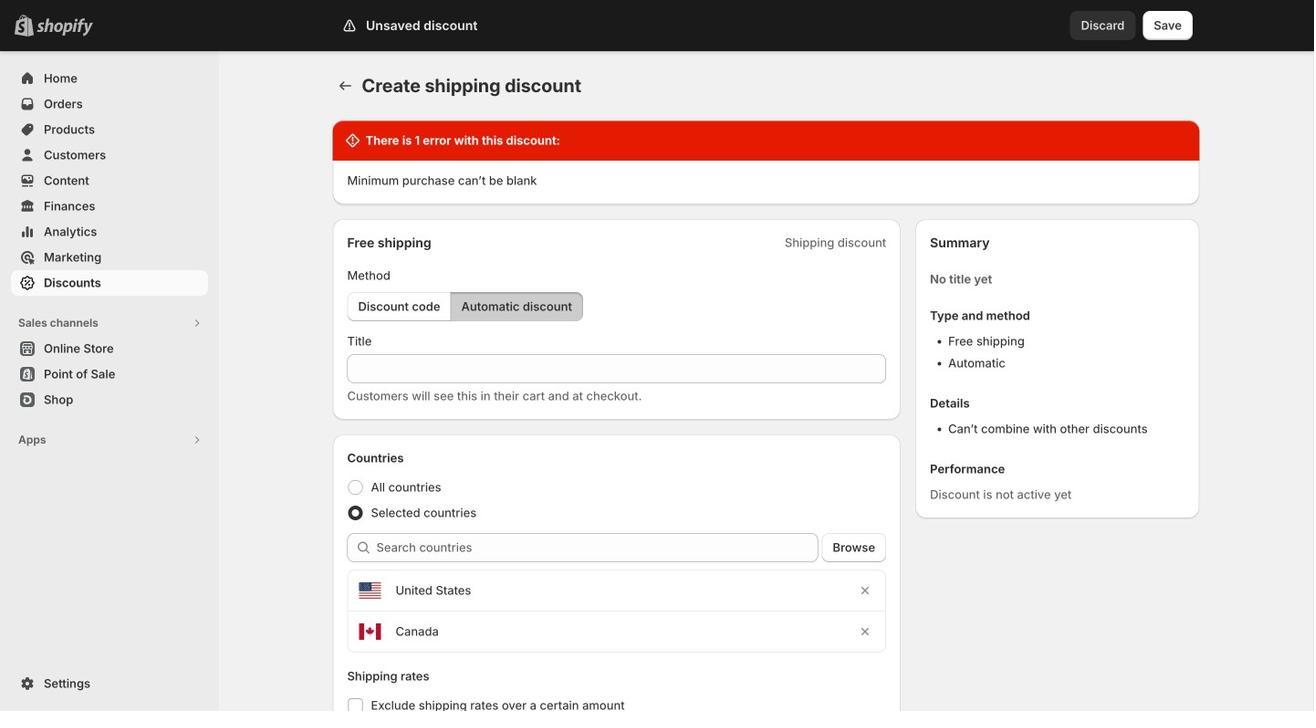 Task type: locate. For each thing, give the bounding box(es) containing it.
None text field
[[347, 354, 886, 383]]

Search countries text field
[[377, 533, 818, 562]]

shopify image
[[37, 18, 93, 36]]



